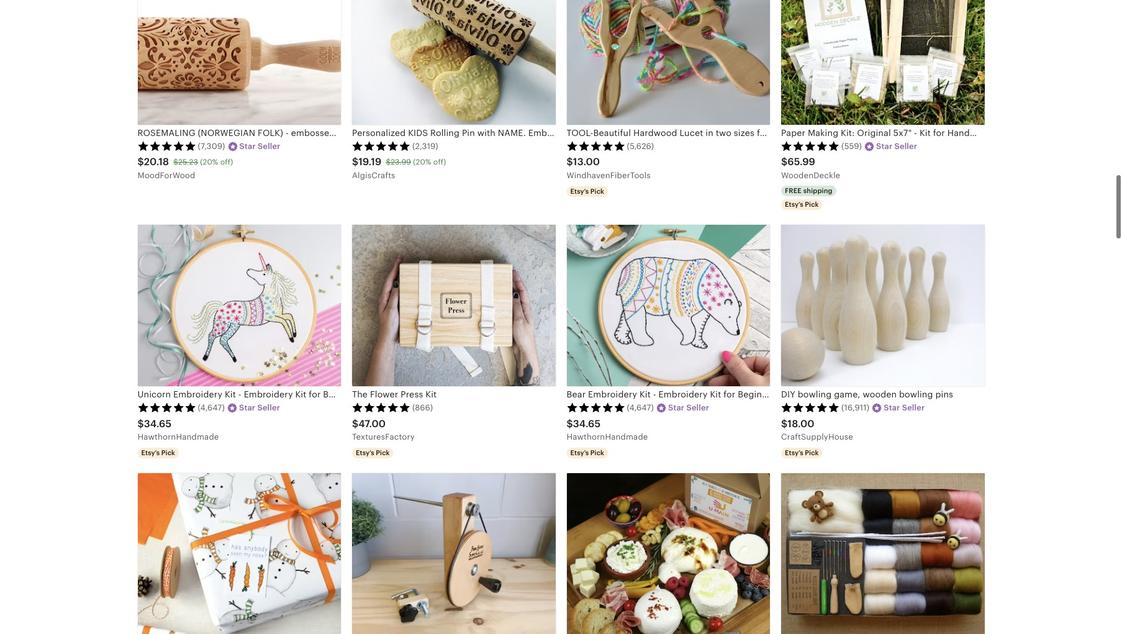 Task type: describe. For each thing, give the bounding box(es) containing it.
star for the rosemaling (norwegian folk) - embossed, engraved rolling pin for cookies - perfect gift idea image 5 out of 5 stars image
[[239, 141, 256, 151]]

5 out of 5 stars image for the bear embroidery kit - embroidery kit for beginners - embroidery sampler kit - easy embroidery kit - embroidered bear pattern - hoop kit image
[[567, 402, 625, 412]]

christmas snowman eco friendly recyclable wrapping paper set image
[[138, 473, 341, 634]]

the
[[352, 390, 368, 400]]

star seller for the bear embroidery kit - embroidery kit for beginners - embroidery sampler kit - easy embroidery kit - embroidered bear pattern - hoop kit image 5 out of 5 stars image
[[668, 403, 709, 412]]

etsy's pick for the "tool-beautiful hardwood lucet in two sizes for cord making the viking medieval way-beautiful cherry or walnut-great for kids" image
[[571, 188, 604, 195]]

hawthornhandmade for the bear embroidery kit - embroidery kit for beginners - embroidery sampler kit - easy embroidery kit - embroidered bear pattern - hoop kit image
[[567, 432, 648, 442]]

star for 5 out of 5 stars image associated with diy bowling game, wooden bowling pins image
[[884, 403, 900, 412]]

woodendeckle
[[781, 171, 841, 180]]

etsy's for the flower press kit image
[[356, 449, 374, 457]]

5 out of 5 stars image for personalized kids rolling pin with name.  embossing rolling pin. kids baking rolling pin. pretend kitchen play image
[[352, 141, 411, 151]]

5 out of 5 stars image for unicorn embroidery kit - embroidery kit for beginners - nursery craft kit - unicorn craft kit - modern embroidery kit - embroidery hoop kit image
[[138, 402, 196, 412]]

off) for 19.19
[[433, 158, 446, 167]]

windhavenfibertools
[[567, 171, 651, 180]]

5 out of 5 stars image for the flower press kit image
[[352, 402, 411, 412]]

seller for unicorn embroidery kit - embroidery kit for beginners - nursery craft kit - unicorn craft kit - modern embroidery kit - embroidery hoop kit image 5 out of 5 stars image
[[257, 403, 280, 412]]

etsy's for the "tool-beautiful hardwood lucet in two sizes for cord making the viking medieval way-beautiful cherry or walnut-great for kids" image
[[571, 188, 589, 195]]

$ 34.65 hawthornhandmade for unicorn embroidery kit - embroidery kit for beginners - nursery craft kit - unicorn craft kit - modern embroidery kit - embroidery hoop kit image 5 out of 5 stars image
[[138, 418, 219, 442]]

(5,626)
[[627, 141, 654, 151]]

wooden
[[863, 390, 897, 400]]

star for the bear embroidery kit - embroidery kit for beginners - embroidery sampler kit - easy embroidery kit - embroidered bear pattern - hoop kit image 5 out of 5 stars image
[[668, 403, 685, 412]]

unicorn embroidery kit - embroidery kit for beginners - nursery craft kit - unicorn craft kit - modern embroidery kit - embroidery hoop kit image
[[138, 225, 341, 387]]

algiscrafts
[[352, 171, 395, 180]]

$ 65.99 woodendeckle
[[781, 156, 841, 180]]

etsy's pick for unicorn embroidery kit - embroidery kit for beginners - nursery craft kit - unicorn craft kit - modern embroidery kit - embroidery hoop kit image
[[141, 449, 175, 457]]

seller for the rosemaling (norwegian folk) - embossed, engraved rolling pin for cookies - perfect gift idea image 5 out of 5 stars image
[[258, 141, 281, 151]]

bear embroidery kit - embroidery kit for beginners - embroidery sampler kit - easy embroidery kit - embroidered bear pattern - hoop kit image
[[567, 225, 770, 387]]

(20% for 20.18
[[200, 158, 218, 167]]

19.19
[[359, 156, 382, 168]]

pick for the bear embroidery kit - embroidery kit for beginners - embroidery sampler kit - easy embroidery kit - embroidered bear pattern - hoop kit image
[[591, 449, 604, 457]]

20.18
[[144, 156, 169, 168]]

$ 13.00 windhavenfibertools
[[567, 156, 651, 180]]

shipping
[[804, 187, 833, 195]]

$ inside $ 13.00 windhavenfibertools
[[567, 156, 573, 168]]

press
[[401, 390, 423, 400]]

pick for the flower press kit image
[[376, 449, 390, 457]]

18.00
[[788, 418, 815, 430]]

pick for diy bowling game, wooden bowling pins image
[[805, 449, 819, 457]]

flower
[[370, 390, 398, 400]]

personalized kids rolling pin with name.  embossing rolling pin. kids baking rolling pin. pretend kitchen play image
[[352, 0, 556, 125]]

needle felting kit for beginners - 5 styles to choose from - animal needle felting kit  - starter kit - toy eyes -merino wool roving image
[[781, 473, 985, 634]]

5 out of 5 stars image for paper making kit: original 5x7" - kit for handmade paper by wooden deckle - a7 - papermaking by recycling used paper - make your own paper 'image'
[[781, 141, 840, 151]]

etsy's for diy bowling game, wooden bowling pins image
[[785, 449, 804, 457]]

5 out of 5 stars image for diy bowling game, wooden bowling pins image
[[781, 402, 840, 412]]

pick for the "tool-beautiful hardwood lucet in two sizes for cord making the viking medieval way-beautiful cherry or walnut-great for kids" image
[[591, 188, 604, 195]]

$ 18.00 craftsupplyhouse
[[781, 418, 853, 442]]

5 out of 5 stars image for the rosemaling (norwegian folk) - embossed, engraved rolling pin for cookies - perfect gift idea image
[[138, 141, 196, 151]]

star seller for 5 out of 5 stars image associated with diy bowling game, wooden bowling pins image
[[884, 403, 925, 412]]

free
[[785, 187, 802, 195]]

(4,647) for unicorn embroidery kit - embroidery kit for beginners - nursery craft kit - unicorn craft kit - modern embroidery kit - embroidery hoop kit image 5 out of 5 stars image
[[198, 403, 225, 412]]

$ inside '$ 18.00 craftsupplyhouse'
[[781, 418, 788, 430]]

34.65 for unicorn embroidery kit - embroidery kit for beginners - nursery craft kit - unicorn craft kit - modern embroidery kit - embroidery hoop kit image 5 out of 5 stars image
[[144, 418, 172, 430]]

the flower press kit image
[[352, 225, 556, 387]]

$ 47.00 texturesfactory
[[352, 418, 415, 442]]

25.23
[[178, 158, 198, 167]]



Task type: vqa. For each thing, say whether or not it's contained in the screenshot.
start?
no



Task type: locate. For each thing, give the bounding box(es) containing it.
34.65
[[144, 418, 172, 430], [573, 418, 601, 430]]

diy bowling game, wooden bowling pins
[[781, 390, 954, 400]]

2 34.65 from the left
[[573, 418, 601, 430]]

0 horizontal spatial (20%
[[200, 158, 218, 167]]

bowling right the diy
[[798, 390, 832, 400]]

free shipping
[[785, 187, 833, 195]]

(20%
[[200, 158, 218, 167], [413, 158, 431, 167]]

star seller for 5 out of 5 stars image for paper making kit: original 5x7" - kit for handmade paper by wooden deckle - a7 - papermaking by recycling used paper - make your own paper 'image'
[[876, 141, 918, 151]]

game,
[[834, 390, 861, 400]]

6 cheesemaking kit : make mozzarella, ricotta, paneer, burrata, mascarpone, queso blanco & paneer (10 batches) - u main image
[[567, 473, 770, 634]]

pins
[[936, 390, 954, 400]]

1 34.65 from the left
[[144, 418, 172, 430]]

craftsupplyhouse
[[781, 432, 853, 442]]

2 (4,647) from the left
[[627, 403, 654, 412]]

2 (20% from the left
[[413, 158, 431, 167]]

$ 34.65 hawthornhandmade
[[138, 418, 219, 442], [567, 418, 648, 442]]

1 $ 34.65 hawthornhandmade from the left
[[138, 418, 219, 442]]

0 horizontal spatial hawthornhandmade
[[138, 432, 219, 442]]

bowling
[[798, 390, 832, 400], [899, 390, 933, 400]]

(2,319)
[[412, 141, 438, 151]]

etsy's pick for diy bowling game, wooden bowling pins image
[[785, 449, 819, 457]]

star seller for unicorn embroidery kit - embroidery kit for beginners - nursery craft kit - unicorn craft kit - modern embroidery kit - embroidery hoop kit image 5 out of 5 stars image
[[239, 403, 280, 412]]

1 horizontal spatial 34.65
[[573, 418, 601, 430]]

$ inside $ 47.00 texturesfactory
[[352, 418, 359, 430]]

star for unicorn embroidery kit - embroidery kit for beginners - nursery craft kit - unicorn craft kit - modern embroidery kit - embroidery hoop kit image 5 out of 5 stars image
[[239, 403, 255, 412]]

2 $ 34.65 hawthornhandmade from the left
[[567, 418, 648, 442]]

tool-beautiful hardwood lucet in two sizes for cord making the viking medieval way-beautiful cherry or walnut-great for kids image
[[567, 0, 770, 125]]

moodforwood
[[138, 171, 195, 180]]

pick for unicorn embroidery kit - embroidery kit for beginners - nursery craft kit - unicorn craft kit - modern embroidery kit - embroidery hoop kit image
[[161, 449, 175, 457]]

seller
[[258, 141, 281, 151], [895, 141, 918, 151], [257, 403, 280, 412], [687, 403, 709, 412], [902, 403, 925, 412]]

0 horizontal spatial off)
[[220, 158, 233, 167]]

off) down (7,309)
[[220, 158, 233, 167]]

0 horizontal spatial (4,647)
[[198, 403, 225, 412]]

1 (4,647) from the left
[[198, 403, 225, 412]]

$ 19.19 $ 23.99 (20% off) algiscrafts
[[352, 156, 446, 180]]

star for 5 out of 5 stars image for paper making kit: original 5x7" - kit for handmade paper by wooden deckle - a7 - papermaking by recycling used paper - make your own paper 'image'
[[876, 141, 893, 151]]

off) for 20.18
[[220, 158, 233, 167]]

bowling left pins
[[899, 390, 933, 400]]

pick
[[591, 188, 604, 195], [805, 201, 819, 208], [161, 449, 175, 457], [376, 449, 390, 457], [591, 449, 604, 457], [805, 449, 819, 457]]

(20% inside $ 20.18 $ 25.23 (20% off) moodforwood
[[200, 158, 218, 167]]

seller for 5 out of 5 stars image associated with diy bowling game, wooden bowling pins image
[[902, 403, 925, 412]]

the flower press kit
[[352, 390, 437, 400]]

etsy's pick for the bear embroidery kit - embroidery kit for beginners - embroidery sampler kit - easy embroidery kit - embroidered bear pattern - hoop kit image
[[571, 449, 604, 457]]

1 horizontal spatial $ 34.65 hawthornhandmade
[[567, 418, 648, 442]]

1 horizontal spatial (4,647)
[[627, 403, 654, 412]]

1 (20% from the left
[[200, 158, 218, 167]]

diy bowling game, wooden bowling pins image
[[781, 225, 985, 387]]

$ 20.18 $ 25.23 (20% off) moodforwood
[[138, 156, 233, 180]]

(4,647)
[[198, 403, 225, 412], [627, 403, 654, 412]]

star seller for the rosemaling (norwegian folk) - embossed, engraved rolling pin for cookies - perfect gift idea image 5 out of 5 stars image
[[239, 141, 281, 151]]

47.00
[[359, 418, 386, 430]]

star
[[239, 141, 256, 151], [876, 141, 893, 151], [239, 403, 255, 412], [668, 403, 685, 412], [884, 403, 900, 412]]

23.99
[[391, 158, 411, 167]]

rosemaling (norwegian folk) - embossed, engraved rolling pin for cookies - perfect gift idea image
[[138, 0, 341, 125]]

seller for 5 out of 5 stars image for paper making kit: original 5x7" - kit for handmade paper by wooden deckle - a7 - papermaking by recycling used paper - make your own paper 'image'
[[895, 141, 918, 151]]

0 horizontal spatial 34.65
[[144, 418, 172, 430]]

0 horizontal spatial bowling
[[798, 390, 832, 400]]

1 off) from the left
[[220, 158, 233, 167]]

off)
[[220, 158, 233, 167], [433, 158, 446, 167]]

(559)
[[842, 141, 862, 151]]

65.99
[[788, 156, 815, 168]]

etsy's
[[571, 188, 589, 195], [785, 201, 804, 208], [141, 449, 160, 457], [356, 449, 374, 457], [571, 449, 589, 457], [785, 449, 804, 457]]

(20% for 19.19
[[413, 158, 431, 167]]

0 horizontal spatial $ 34.65 hawthornhandmade
[[138, 418, 219, 442]]

seller for the bear embroidery kit - embroidery kit for beginners - embroidery sampler kit - easy embroidery kit - embroidered bear pattern - hoop kit image 5 out of 5 stars image
[[687, 403, 709, 412]]

1 horizontal spatial off)
[[433, 158, 446, 167]]

(4,647) for the bear embroidery kit - embroidery kit for beginners - embroidery sampler kit - easy embroidery kit - embroidered bear pattern - hoop kit image 5 out of 5 stars image
[[627, 403, 654, 412]]

2 hawthornhandmade from the left
[[567, 432, 648, 442]]

(16,911)
[[842, 403, 870, 412]]

5 out of 5 stars image
[[138, 141, 196, 151], [352, 141, 411, 151], [567, 141, 625, 151], [781, 141, 840, 151], [138, 402, 196, 412], [352, 402, 411, 412], [567, 402, 625, 412], [781, 402, 840, 412]]

1 hawthornhandmade from the left
[[138, 432, 219, 442]]

star seller
[[239, 141, 281, 151], [876, 141, 918, 151], [239, 403, 280, 412], [668, 403, 709, 412], [884, 403, 925, 412]]

$ inside $ 65.99 woodendeckle
[[781, 156, 788, 168]]

etsy's for the bear embroidery kit - embroidery kit for beginners - embroidery sampler kit - easy embroidery kit - embroidered bear pattern - hoop kit image
[[571, 449, 589, 457]]

off) down the (2,319)
[[433, 158, 446, 167]]

5 out of 5 stars image for the "tool-beautiful hardwood lucet in two sizes for cord making the viking medieval way-beautiful cherry or walnut-great for kids" image
[[567, 141, 625, 151]]

1 bowling from the left
[[798, 390, 832, 400]]

$ 34.65 hawthornhandmade for the bear embroidery kit - embroidery kit for beginners - embroidery sampler kit - easy embroidery kit - embroidered bear pattern - hoop kit image 5 out of 5 stars image
[[567, 418, 648, 442]]

$
[[138, 156, 144, 168], [352, 156, 359, 168], [567, 156, 573, 168], [781, 156, 788, 168], [173, 158, 178, 167], [386, 158, 391, 167], [138, 418, 144, 430], [352, 418, 359, 430], [567, 418, 573, 430], [781, 418, 788, 430]]

(7,309)
[[198, 141, 225, 151]]

paper making kit: original 5x7" - kit for handmade paper by wooden deckle - a7 - papermaking by recycling used paper - make your own paper image
[[781, 0, 985, 125]]

hawthornhandmade for unicorn embroidery kit - embroidery kit for beginners - nursery craft kit - unicorn craft kit - modern embroidery kit - embroidery hoop kit image
[[138, 432, 219, 442]]

13.00
[[573, 156, 600, 168]]

(20% down (7,309)
[[200, 158, 218, 167]]

1 horizontal spatial bowling
[[899, 390, 933, 400]]

1 horizontal spatial hawthornhandmade
[[567, 432, 648, 442]]

hawthornhandmade
[[138, 432, 219, 442], [567, 432, 648, 442]]

etsy's pick for the flower press kit image
[[356, 449, 390, 457]]

(866)
[[412, 403, 433, 412]]

texturesfactory
[[352, 432, 415, 442]]

etsy's pick
[[571, 188, 604, 195], [785, 201, 819, 208], [141, 449, 175, 457], [356, 449, 390, 457], [571, 449, 604, 457], [785, 449, 819, 457]]

handcrafted maple weavers' shuttle bobbin winder (for use with bobbins, weaving loom and boat shuttle). watch our demonstration video! image
[[352, 473, 556, 634]]

2 bowling from the left
[[899, 390, 933, 400]]

off) inside $ 20.18 $ 25.23 (20% off) moodforwood
[[220, 158, 233, 167]]

diy
[[781, 390, 796, 400]]

(20% inside "$ 19.19 $ 23.99 (20% off) algiscrafts"
[[413, 158, 431, 167]]

kit
[[426, 390, 437, 400]]

(20% down the (2,319)
[[413, 158, 431, 167]]

34.65 for the bear embroidery kit - embroidery kit for beginners - embroidery sampler kit - easy embroidery kit - embroidered bear pattern - hoop kit image 5 out of 5 stars image
[[573, 418, 601, 430]]

1 horizontal spatial (20%
[[413, 158, 431, 167]]

2 off) from the left
[[433, 158, 446, 167]]

off) inside "$ 19.19 $ 23.99 (20% off) algiscrafts"
[[433, 158, 446, 167]]

etsy's for unicorn embroidery kit - embroidery kit for beginners - nursery craft kit - unicorn craft kit - modern embroidery kit - embroidery hoop kit image
[[141, 449, 160, 457]]



